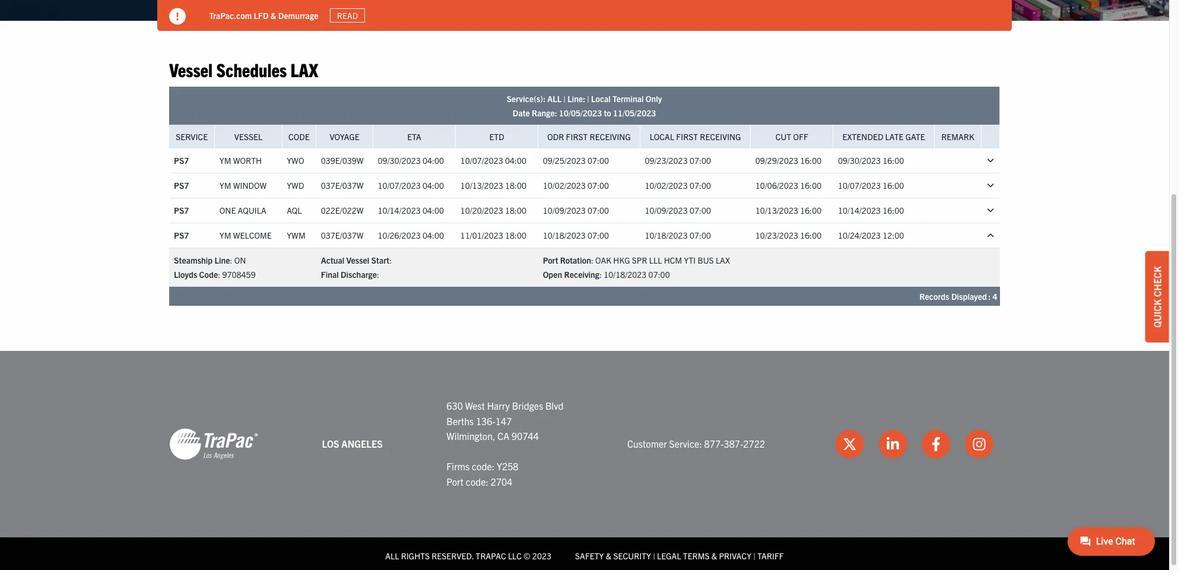 Task type: describe. For each thing, give the bounding box(es) containing it.
legal
[[657, 550, 682, 561]]

wilmington,
[[447, 430, 496, 442]]

service:
[[670, 438, 703, 450]]

10/26/2023
[[378, 230, 421, 241]]

10/13/2023 18:00
[[461, 180, 527, 191]]

terms
[[683, 550, 710, 561]]

rights
[[401, 550, 430, 561]]

037e/037w for 10/07/2023 04:00
[[321, 180, 364, 191]]

service(s):
[[507, 93, 546, 104]]

lfd
[[254, 10, 269, 21]]

privacy
[[720, 550, 752, 561]]

only
[[646, 93, 662, 104]]

09/25/2023
[[543, 155, 586, 166]]

10/20/2023
[[461, 205, 504, 216]]

10/05/2023
[[559, 107, 602, 118]]

receiving inside port rotation : oak hkg spr lll hcm yti bus lax open receiving : 10/18/2023 07:00
[[565, 269, 600, 280]]

vessel schedules lax
[[169, 57, 318, 81]]

receiving for odr first receiving
[[590, 131, 631, 142]]

vessel inside actual vessel start : final discharge :
[[347, 255, 370, 265]]

customer
[[628, 438, 667, 450]]

tariff
[[758, 550, 784, 561]]

blvd
[[546, 400, 564, 412]]

| right line:
[[588, 93, 590, 104]]

quick check
[[1152, 266, 1164, 328]]

ps7 for ym worth
[[174, 155, 189, 166]]

10/13/2023 for 10/13/2023 16:00
[[756, 205, 799, 216]]

port inside firms code:  y258 port code:  2704
[[447, 476, 464, 488]]

reserved.
[[432, 550, 474, 561]]

on
[[234, 255, 246, 265]]

ym window
[[220, 180, 267, 191]]

2722
[[744, 438, 766, 450]]

extended late gate
[[843, 131, 926, 142]]

customer service: 877-387-2722
[[628, 438, 766, 450]]

09/29/2023
[[756, 155, 799, 166]]

1 horizontal spatial local
[[650, 131, 675, 142]]

16:00 for 10/07/2023 16:00
[[883, 180, 905, 191]]

| left tariff link in the right bottom of the page
[[754, 550, 756, 561]]

first for odr
[[566, 131, 588, 142]]

©
[[524, 550, 531, 561]]

schedules
[[216, 57, 287, 81]]

09/30/2023 16:00
[[839, 155, 905, 166]]

west
[[465, 400, 485, 412]]

odr
[[548, 131, 564, 142]]

11/01/2023
[[461, 230, 504, 241]]

037e/037w for 10/26/2023 04:00
[[321, 230, 364, 241]]

solid image
[[169, 8, 186, 25]]

gate
[[906, 131, 926, 142]]

one aquila
[[220, 205, 266, 216]]

10/26/2023 04:00
[[378, 230, 444, 241]]

10/18/2023 inside port rotation : oak hkg spr lll hcm yti bus lax open receiving : 10/18/2023 07:00
[[604, 269, 647, 280]]

etd
[[490, 131, 505, 142]]

16:00 for 10/13/2023 16:00
[[801, 205, 822, 216]]

2 horizontal spatial &
[[712, 550, 718, 561]]

quick
[[1152, 299, 1164, 328]]

spr
[[632, 255, 648, 265]]

worth
[[233, 155, 262, 166]]

18:00 for 10/13/2023 18:00
[[505, 180, 527, 191]]

lloyds
[[174, 269, 197, 280]]

los angeles image
[[169, 427, 258, 461]]

04:00 for 10/20/2023 18:00
[[423, 205, 444, 216]]

harry
[[487, 400, 510, 412]]

18:00 for 11/01/2023 18:00
[[505, 230, 527, 241]]

0 horizontal spatial &
[[271, 10, 277, 21]]

firms code:  y258 port code:  2704
[[447, 460, 519, 488]]

10/06/2023 16:00
[[756, 180, 822, 191]]

all
[[548, 93, 562, 104]]

receiving for local first receiving
[[700, 131, 742, 142]]

039e/039w
[[321, 155, 364, 166]]

10/14/2023 16:00
[[839, 205, 905, 216]]

welcome
[[233, 230, 272, 241]]

steamship
[[174, 255, 213, 265]]

ywd
[[287, 180, 304, 191]]

rotation
[[560, 255, 591, 265]]

022e/022w
[[321, 205, 364, 216]]

16:00 for 10/14/2023 16:00
[[883, 205, 905, 216]]

all
[[386, 550, 399, 561]]

ps7 for ym window
[[174, 180, 189, 191]]

387-
[[724, 438, 744, 450]]

10/14/2023 for 10/14/2023 16:00
[[839, 205, 881, 216]]

safety & security | legal terms & privacy | tariff
[[576, 550, 784, 561]]

range:
[[532, 107, 557, 118]]

90744
[[512, 430, 539, 442]]

18:00 for 10/20/2023 18:00
[[505, 205, 527, 216]]

04:00 for 10/13/2023 18:00
[[423, 180, 444, 191]]

actual vessel start : final discharge :
[[321, 255, 392, 280]]

safety & security link
[[576, 550, 651, 561]]

| left legal in the bottom right of the page
[[653, 550, 656, 561]]

start
[[372, 255, 390, 265]]

147
[[496, 415, 512, 427]]

terminal
[[613, 93, 644, 104]]

04:00 for 10/07/2023 04:00
[[423, 155, 444, 166]]

10/14/2023 for 10/14/2023 04:00
[[378, 205, 421, 216]]

remark
[[942, 131, 975, 142]]

llc
[[508, 550, 522, 561]]

0 horizontal spatial 10/07/2023 04:00
[[378, 180, 444, 191]]

09/25/2023 07:00
[[543, 155, 609, 166]]

trapac.com lfd & demurrage
[[210, 10, 319, 21]]

line:
[[568, 93, 586, 104]]

angeles
[[342, 438, 383, 450]]

extended
[[843, 131, 884, 142]]

10/24/2023
[[839, 230, 881, 241]]

: down line
[[218, 269, 220, 280]]

| right the all
[[564, 93, 566, 104]]

late
[[886, 131, 904, 142]]

2 10/18/2023 07:00 from the left
[[645, 230, 711, 241]]

odr first receiving
[[548, 131, 631, 142]]

ym for ym window
[[220, 180, 231, 191]]

records
[[920, 291, 950, 302]]

local first receiving
[[650, 131, 742, 142]]

09/30/2023 for 09/30/2023 16:00
[[839, 155, 881, 166]]

16:00 for 10/23/2023 16:00
[[801, 230, 822, 241]]

eta
[[408, 131, 422, 142]]

10/14/2023 04:00
[[378, 205, 444, 216]]

4
[[993, 291, 998, 302]]

service
[[176, 131, 208, 142]]

16:00 for 09/30/2023 16:00
[[883, 155, 905, 166]]

1 horizontal spatial 10/07/2023
[[461, 155, 504, 166]]

630 west harry bridges blvd berths 136-147 wilmington, ca 90744
[[447, 400, 564, 442]]

line
[[215, 255, 230, 265]]

to
[[604, 107, 612, 118]]



Task type: vqa. For each thing, say whether or not it's contained in the screenshot.
Cargo
no



Task type: locate. For each thing, give the bounding box(es) containing it.
1 10/09/2023 07:00 from the left
[[543, 205, 609, 216]]

10/02/2023 down 09/25/2023
[[543, 180, 586, 191]]

1 horizontal spatial first
[[677, 131, 698, 142]]

lax right the schedules
[[291, 57, 318, 81]]

port rotation : oak hkg spr lll hcm yti bus lax open receiving : 10/18/2023 07:00
[[543, 255, 731, 280]]

10/07/2023 04:00 up 10/14/2023 04:00
[[378, 180, 444, 191]]

3 18:00 from the top
[[505, 230, 527, 241]]

0 vertical spatial port
[[543, 255, 559, 265]]

vessel for vessel
[[234, 131, 263, 142]]

1 horizontal spatial code
[[289, 131, 310, 142]]

trapac
[[476, 550, 506, 561]]

10/07/2023 04:00 down etd
[[461, 155, 527, 166]]

04:00 up 10/14/2023 04:00
[[423, 155, 444, 166]]

1 horizontal spatial 10/02/2023 07:00
[[645, 180, 711, 191]]

port up 'open'
[[543, 255, 559, 265]]

2 vertical spatial ym
[[220, 230, 231, 241]]

10/18/2023 up hcm
[[645, 230, 688, 241]]

1 10/02/2023 07:00 from the left
[[543, 180, 609, 191]]

vessel up worth
[[234, 131, 263, 142]]

: left on
[[230, 255, 232, 265]]

2 horizontal spatial 10/07/2023
[[839, 180, 881, 191]]

10/18/2023 07:00 up rotation
[[543, 230, 609, 241]]

vessel down solid icon
[[169, 57, 213, 81]]

16:00 down 10/13/2023 16:00
[[801, 230, 822, 241]]

firms
[[447, 460, 470, 472]]

vessel up discharge
[[347, 255, 370, 265]]

read link
[[331, 8, 365, 23]]

1 horizontal spatial 10/02/2023
[[645, 180, 688, 191]]

0 horizontal spatial 10/07/2023
[[378, 180, 421, 191]]

12:00
[[883, 230, 905, 241]]

& right lfd
[[271, 10, 277, 21]]

1 10/14/2023 from the left
[[378, 205, 421, 216]]

10/13/2023 for 10/13/2023 18:00
[[461, 180, 504, 191]]

lax inside port rotation : oak hkg spr lll hcm yti bus lax open receiving : 10/18/2023 07:00
[[716, 255, 731, 265]]

3 ym from the top
[[220, 230, 231, 241]]

1 vertical spatial 10/07/2023 04:00
[[378, 180, 444, 191]]

local inside the 'service(s): all | line: | local terminal only date range: 10/05/2023 to 11/05/2023'
[[591, 93, 611, 104]]

10/09/2023
[[543, 205, 586, 216], [645, 205, 688, 216]]

2 ps7 from the top
[[174, 180, 189, 191]]

10/02/2023
[[543, 180, 586, 191], [645, 180, 688, 191]]

off
[[794, 131, 809, 142]]

bridges
[[512, 400, 544, 412]]

1 horizontal spatial 09/30/2023
[[839, 155, 881, 166]]

berths
[[447, 415, 474, 427]]

port down firms
[[447, 476, 464, 488]]

ps7 for ym welcome
[[174, 230, 189, 241]]

10/18/2023 07:00
[[543, 230, 609, 241], [645, 230, 711, 241]]

ym for ym worth
[[220, 155, 231, 166]]

0 horizontal spatial 10/09/2023 07:00
[[543, 205, 609, 216]]

0 horizontal spatial port
[[447, 476, 464, 488]]

ym left the window on the top
[[220, 180, 231, 191]]

hcm
[[664, 255, 683, 265]]

1 horizontal spatial &
[[606, 550, 612, 561]]

630
[[447, 400, 463, 412]]

2704
[[491, 476, 513, 488]]

10/23/2023
[[756, 230, 799, 241]]

code: up 2704
[[472, 460, 495, 472]]

1 ps7 from the top
[[174, 155, 189, 166]]

first
[[566, 131, 588, 142], [677, 131, 698, 142]]

ym welcome
[[220, 230, 272, 241]]

code up 'ywo'
[[289, 131, 310, 142]]

ym left worth
[[220, 155, 231, 166]]

vessel
[[169, 57, 213, 81], [234, 131, 263, 142], [347, 255, 370, 265]]

0 horizontal spatial lax
[[291, 57, 318, 81]]

1 vertical spatial 10/13/2023
[[756, 205, 799, 216]]

18:00 up 10/20/2023 18:00
[[505, 180, 527, 191]]

0 vertical spatial local
[[591, 93, 611, 104]]

0 vertical spatial 18:00
[[505, 180, 527, 191]]

0 horizontal spatial 09/30/2023
[[378, 155, 421, 166]]

footer
[[0, 351, 1170, 570]]

first up 09/23/2023 07:00
[[677, 131, 698, 142]]

port inside port rotation : oak hkg spr lll hcm yti bus lax open receiving : 10/18/2023 07:00
[[543, 255, 559, 265]]

04:00 down 09/30/2023 04:00
[[423, 180, 444, 191]]

port
[[543, 255, 559, 265], [447, 476, 464, 488]]

4 ps7 from the top
[[174, 230, 189, 241]]

3 ps7 from the top
[[174, 205, 189, 216]]

10/18/2023 down 'hkg'
[[604, 269, 647, 280]]

local up 09/23/2023
[[650, 131, 675, 142]]

04:00 for 11/01/2023 18:00
[[423, 230, 444, 241]]

2 10/14/2023 from the left
[[839, 205, 881, 216]]

0 vertical spatial 037e/037w
[[321, 180, 364, 191]]

: down the oak
[[600, 269, 602, 280]]

receiving down rotation
[[565, 269, 600, 280]]

0 vertical spatial 10/07/2023 04:00
[[461, 155, 527, 166]]

local up to
[[591, 93, 611, 104]]

2 18:00 from the top
[[505, 205, 527, 216]]

2 10/02/2023 from the left
[[645, 180, 688, 191]]

open
[[543, 269, 563, 280]]

security
[[614, 550, 651, 561]]

09/23/2023 07:00
[[645, 155, 711, 166]]

local
[[591, 93, 611, 104], [650, 131, 675, 142]]

10/13/2023 16:00
[[756, 205, 822, 216]]

04:00 up 10/26/2023 04:00
[[423, 205, 444, 216]]

: left 4 at bottom
[[989, 291, 991, 302]]

2 09/30/2023 from the left
[[839, 155, 881, 166]]

16:00 down late
[[883, 155, 905, 166]]

1 10/18/2023 07:00 from the left
[[543, 230, 609, 241]]

16:00 down off
[[801, 155, 822, 166]]

10/09/2023 down 09/23/2023
[[645, 205, 688, 216]]

0 vertical spatial vessel
[[169, 57, 213, 81]]

receiving down to
[[590, 131, 631, 142]]

2 first from the left
[[677, 131, 698, 142]]

07:00 inside port rotation : oak hkg spr lll hcm yti bus lax open receiving : 10/18/2023 07:00
[[649, 269, 670, 280]]

16:00 for 10/06/2023 16:00
[[801, 180, 822, 191]]

receiving
[[590, 131, 631, 142], [700, 131, 742, 142], [565, 269, 600, 280]]

1 vertical spatial code
[[199, 269, 218, 280]]

1 vertical spatial vessel
[[234, 131, 263, 142]]

code:
[[472, 460, 495, 472], [466, 476, 489, 488]]

discharge
[[341, 269, 377, 280]]

2 10/09/2023 07:00 from the left
[[645, 205, 711, 216]]

: left the oak
[[591, 255, 594, 265]]

10/09/2023 07:00 up rotation
[[543, 205, 609, 216]]

1 vertical spatial local
[[650, 131, 675, 142]]

1 vertical spatial 18:00
[[505, 205, 527, 216]]

11/01/2023 18:00
[[461, 230, 527, 241]]

code: down firms
[[466, 476, 489, 488]]

2 10/02/2023 07:00 from the left
[[645, 180, 711, 191]]

: down 10/26/2023 on the top of the page
[[390, 255, 392, 265]]

0 vertical spatial 10/13/2023
[[461, 180, 504, 191]]

ywo
[[287, 155, 304, 166]]

aql
[[287, 205, 302, 216]]

09/29/2023 16:00
[[756, 155, 822, 166]]

1 18:00 from the top
[[505, 180, 527, 191]]

10/07/2023 up 10/14/2023 04:00
[[378, 180, 421, 191]]

16:00 up 10/23/2023 16:00
[[801, 205, 822, 216]]

10/13/2023 up 10/20/2023
[[461, 180, 504, 191]]

demurrage
[[279, 10, 319, 21]]

1 horizontal spatial 10/13/2023
[[756, 205, 799, 216]]

ym for ym welcome
[[220, 230, 231, 241]]

1 vertical spatial code:
[[466, 476, 489, 488]]

18:00 down 10/20/2023 18:00
[[505, 230, 527, 241]]

ps7 for one aquila
[[174, 205, 189, 216]]

2 vertical spatial 18:00
[[505, 230, 527, 241]]

1 horizontal spatial port
[[543, 255, 559, 265]]

18:00 up 11/01/2023 18:00
[[505, 205, 527, 216]]

actual
[[321, 255, 345, 265]]

10/18/2023 07:00 up hcm
[[645, 230, 711, 241]]

10/09/2023 down 09/25/2023
[[543, 205, 586, 216]]

136-
[[476, 415, 496, 427]]

oak
[[596, 255, 612, 265]]

1 vertical spatial ym
[[220, 180, 231, 191]]

04:00 up the 10/13/2023 18:00
[[505, 155, 527, 166]]

1 horizontal spatial 10/09/2023
[[645, 205, 688, 216]]

1 first from the left
[[566, 131, 588, 142]]

receiving up 09/23/2023 07:00
[[700, 131, 742, 142]]

legal terms & privacy link
[[657, 550, 752, 561]]

2 horizontal spatial vessel
[[347, 255, 370, 265]]

first right odr at the top
[[566, 131, 588, 142]]

0 horizontal spatial 10/18/2023 07:00
[[543, 230, 609, 241]]

10/14/2023 up 10/24/2023
[[839, 205, 881, 216]]

2 vertical spatial vessel
[[347, 255, 370, 265]]

2 10/09/2023 from the left
[[645, 205, 688, 216]]

1 horizontal spatial 10/09/2023 07:00
[[645, 205, 711, 216]]

2 ym from the top
[[220, 180, 231, 191]]

window
[[233, 180, 267, 191]]

1 horizontal spatial 10/18/2023 07:00
[[645, 230, 711, 241]]

code down line
[[199, 269, 218, 280]]

16:00 up 12:00
[[883, 205, 905, 216]]

04:00 down 10/14/2023 04:00
[[423, 230, 444, 241]]

0 vertical spatial code:
[[472, 460, 495, 472]]

09/30/2023 for 09/30/2023 04:00
[[378, 155, 421, 166]]

1 horizontal spatial lax
[[716, 255, 731, 265]]

0 horizontal spatial vessel
[[169, 57, 213, 81]]

10/07/2023 up 10/14/2023 16:00 at top
[[839, 180, 881, 191]]

10/09/2023 07:00 up hcm
[[645, 205, 711, 216]]

lax right bus
[[716, 255, 731, 265]]

tariff link
[[758, 550, 784, 561]]

1 ym from the top
[[220, 155, 231, 166]]

ym up line
[[220, 230, 231, 241]]

18:00
[[505, 180, 527, 191], [505, 205, 527, 216], [505, 230, 527, 241]]

0 vertical spatial lax
[[291, 57, 318, 81]]

09/30/2023
[[378, 155, 421, 166], [839, 155, 881, 166]]

steamship line : on lloyds code : 9708459
[[174, 255, 256, 280]]

0 horizontal spatial 10/02/2023
[[543, 180, 586, 191]]

10/07/2023 up the 10/13/2023 18:00
[[461, 155, 504, 166]]

1 vertical spatial lax
[[716, 255, 731, 265]]

09/30/2023 down extended
[[839, 155, 881, 166]]

& right the terms on the right bottom
[[712, 550, 718, 561]]

2 037e/037w from the top
[[321, 230, 364, 241]]

0 vertical spatial code
[[289, 131, 310, 142]]

1 horizontal spatial vessel
[[234, 131, 263, 142]]

code
[[289, 131, 310, 142], [199, 269, 218, 280]]

ps7
[[174, 155, 189, 166], [174, 180, 189, 191], [174, 205, 189, 216], [174, 230, 189, 241]]

first for local
[[677, 131, 698, 142]]

10/09/2023 07:00
[[543, 205, 609, 216], [645, 205, 711, 216]]

1 09/30/2023 from the left
[[378, 155, 421, 166]]

07:00
[[588, 155, 609, 166], [690, 155, 711, 166], [588, 180, 609, 191], [690, 180, 711, 191], [588, 205, 609, 216], [690, 205, 711, 216], [588, 230, 609, 241], [690, 230, 711, 241], [649, 269, 670, 280]]

vessel for vessel schedules lax
[[169, 57, 213, 81]]

0 horizontal spatial 10/02/2023 07:00
[[543, 180, 609, 191]]

037e/037w down 022e/022w
[[321, 230, 364, 241]]

0 horizontal spatial 10/14/2023
[[378, 205, 421, 216]]

0 horizontal spatial code
[[199, 269, 218, 280]]

trapac.com
[[210, 10, 252, 21]]

16:00 up 10/14/2023 16:00 at top
[[883, 180, 905, 191]]

check
[[1152, 266, 1164, 297]]

: down the start
[[377, 269, 380, 280]]

los angeles
[[322, 438, 383, 450]]

9708459
[[222, 269, 256, 280]]

16:00 for 09/29/2023 16:00
[[801, 155, 822, 166]]

10/06/2023
[[756, 180, 799, 191]]

ym worth
[[220, 155, 262, 166]]

10/02/2023 07:00 down 09/25/2023 07:00
[[543, 180, 609, 191]]

code inside steamship line : on lloyds code : 9708459
[[199, 269, 218, 280]]

10/14/2023 up 10/26/2023 on the top of the page
[[378, 205, 421, 216]]

1 horizontal spatial 10/07/2023 04:00
[[461, 155, 527, 166]]

1 vertical spatial 037e/037w
[[321, 230, 364, 241]]

10/18/2023 up rotation
[[543, 230, 586, 241]]

10/02/2023 07:00 down 09/23/2023 07:00
[[645, 180, 711, 191]]

09/30/2023 down the eta
[[378, 155, 421, 166]]

11/05/2023
[[613, 107, 656, 118]]

lax
[[291, 57, 318, 81], [716, 255, 731, 265]]

0 vertical spatial ym
[[220, 155, 231, 166]]

1 vertical spatial port
[[447, 476, 464, 488]]

footer containing 630 west harry bridges blvd
[[0, 351, 1170, 570]]

voyage
[[330, 131, 360, 142]]

0 horizontal spatial 10/13/2023
[[461, 180, 504, 191]]

lll
[[650, 255, 662, 265]]

y258
[[497, 460, 519, 472]]

|
[[564, 93, 566, 104], [588, 93, 590, 104], [653, 550, 656, 561], [754, 550, 756, 561]]

1 037e/037w from the top
[[321, 180, 364, 191]]

& right safety
[[606, 550, 612, 561]]

0 horizontal spatial local
[[591, 93, 611, 104]]

16:00 down 09/29/2023 16:00 on the top of page
[[801, 180, 822, 191]]

10/13/2023 down '10/06/2023'
[[756, 205, 799, 216]]

date
[[513, 107, 530, 118]]

1 10/02/2023 from the left
[[543, 180, 586, 191]]

1 horizontal spatial 10/14/2023
[[839, 205, 881, 216]]

one
[[220, 205, 236, 216]]

cut off
[[776, 131, 809, 142]]

0 horizontal spatial first
[[566, 131, 588, 142]]

2023
[[533, 550, 552, 561]]

0 horizontal spatial 10/09/2023
[[543, 205, 586, 216]]

1 10/09/2023 from the left
[[543, 205, 586, 216]]

037e/037w down 039e/039w
[[321, 180, 364, 191]]

10/02/2023 down 09/23/2023
[[645, 180, 688, 191]]



